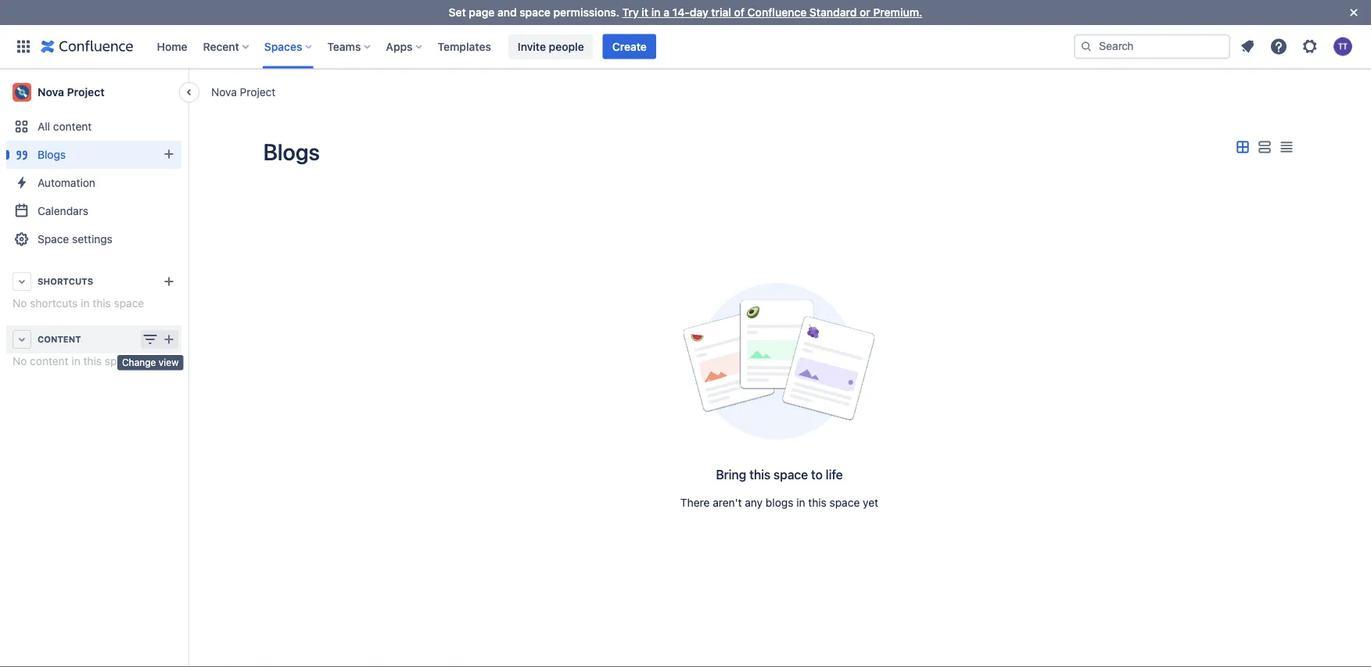 Task type: vqa. For each thing, say whether or not it's contained in the screenshot.
"this" within the The View Automation For This Space 'tooltip'
yes



Task type: locate. For each thing, give the bounding box(es) containing it.
1 horizontal spatial project
[[240, 85, 276, 98]]

teams
[[327, 40, 361, 53]]

permissions.
[[554, 6, 620, 19]]

in right blogs
[[797, 496, 805, 509]]

invite people button
[[508, 34, 594, 59]]

space down the shortcuts 'dropdown button'
[[114, 297, 144, 310]]

in down the shortcuts 'dropdown button'
[[81, 297, 90, 310]]

project up the all content link
[[67, 86, 105, 99]]

14-
[[673, 6, 690, 19]]

content up automation
[[53, 120, 92, 133]]

space
[[520, 6, 551, 19], [136, 149, 162, 160], [114, 297, 144, 310], [105, 355, 135, 368], [774, 467, 808, 482], [830, 496, 860, 509]]

this down the shortcuts 'dropdown button'
[[93, 297, 111, 310]]

this up any
[[750, 467, 771, 482]]

cards image
[[1233, 138, 1252, 157]]

0 horizontal spatial nova
[[38, 86, 64, 99]]

no left shortcuts
[[13, 297, 27, 310]]

calendars
[[38, 205, 88, 217]]

1 horizontal spatial nova project
[[211, 85, 276, 98]]

this inside tooltip
[[117, 149, 133, 160]]

day
[[690, 6, 709, 19]]

project down spaces
[[240, 85, 276, 98]]

1 nova from the left
[[211, 85, 237, 98]]

nova project
[[211, 85, 276, 98], [38, 86, 105, 99]]

this down content dropdown button
[[83, 355, 102, 368]]

this down the 'to'
[[808, 496, 827, 509]]

nova inside space element
[[38, 86, 64, 99]]

this
[[117, 149, 133, 160], [93, 297, 111, 310], [83, 355, 102, 368], [750, 467, 771, 482], [808, 496, 827, 509]]

content down content
[[30, 355, 69, 368]]

1 horizontal spatial nova project link
[[211, 84, 276, 100]]

appswitcher icon image
[[14, 37, 33, 56]]

no for no shortcuts in this space
[[13, 297, 27, 310]]

this for shortcuts
[[93, 297, 111, 310]]

settings
[[72, 233, 113, 246]]

nova project up all content
[[38, 86, 105, 99]]

this for content
[[83, 355, 102, 368]]

2 no from the top
[[13, 355, 27, 368]]

in down content
[[71, 355, 80, 368]]

no down content dropdown button
[[13, 355, 27, 368]]

shortcuts button
[[6, 268, 182, 296]]

1 project from the left
[[240, 85, 276, 98]]

blogs
[[263, 138, 320, 165], [38, 148, 66, 161]]

project inside space element
[[67, 86, 105, 99]]

space down content dropdown button
[[105, 355, 135, 368]]

0 horizontal spatial nova project
[[38, 86, 105, 99]]

0 horizontal spatial project
[[67, 86, 105, 99]]

create a page image
[[160, 330, 178, 349]]

blogs inside space element
[[38, 148, 66, 161]]

banner
[[0, 25, 1371, 69]]

space right and
[[520, 6, 551, 19]]

space left the 'to'
[[774, 467, 808, 482]]

0 horizontal spatial blogs
[[38, 148, 66, 161]]

premium.
[[873, 6, 923, 19]]

1 vertical spatial no
[[13, 355, 27, 368]]

0 vertical spatial no
[[13, 297, 27, 310]]

content
[[53, 120, 92, 133], [30, 355, 69, 368]]

create
[[612, 40, 647, 53]]

automation
[[38, 176, 95, 189]]

yet
[[863, 496, 879, 509]]

all content
[[38, 120, 92, 133]]

confluence image
[[41, 37, 133, 56], [41, 37, 133, 56]]

life
[[826, 467, 843, 482]]

2 nova from the left
[[38, 86, 64, 99]]

no content in this space
[[13, 355, 135, 368]]

nova project link up the all content link
[[6, 77, 182, 108]]

your profile and preferences image
[[1334, 37, 1353, 56]]

no shortcuts in this space
[[13, 297, 144, 310]]

recent
[[203, 40, 239, 53]]

nova project down recent dropdown button
[[211, 85, 276, 98]]

all
[[38, 120, 50, 133]]

apps button
[[381, 34, 428, 59]]

1 horizontal spatial nova
[[211, 85, 237, 98]]

and
[[498, 6, 517, 19]]

templates link
[[433, 34, 496, 59]]

0 horizontal spatial nova project link
[[6, 77, 182, 108]]

automation link
[[6, 169, 182, 197]]

this for automation
[[117, 149, 133, 160]]

space
[[38, 233, 69, 246]]

2 project from the left
[[67, 86, 105, 99]]

trial
[[711, 6, 731, 19]]

templates
[[438, 40, 491, 53]]

no
[[13, 297, 27, 310], [13, 355, 27, 368]]

content
[[38, 334, 81, 345]]

2 nova project from the left
[[38, 86, 105, 99]]

1 no from the top
[[13, 297, 27, 310]]

view automation for this space
[[26, 149, 162, 160]]

1 horizontal spatial blogs
[[263, 138, 320, 165]]

banner containing home
[[0, 25, 1371, 69]]

1 nova project from the left
[[211, 85, 276, 98]]

shortcuts
[[38, 277, 93, 287]]

space right the for
[[136, 149, 162, 160]]

in
[[652, 6, 661, 19], [81, 297, 90, 310], [71, 355, 80, 368], [797, 496, 805, 509]]

invite
[[518, 40, 546, 53]]

project
[[240, 85, 276, 98], [67, 86, 105, 99]]

confluence
[[748, 6, 807, 19]]

nova project link down recent dropdown button
[[211, 84, 276, 100]]

0 vertical spatial content
[[53, 120, 92, 133]]

view automation for this space tooltip
[[21, 147, 167, 163]]

shortcuts
[[30, 297, 78, 310]]

blogs
[[766, 496, 794, 509]]

this right the for
[[117, 149, 133, 160]]

nova project link
[[6, 77, 182, 108], [211, 84, 276, 100]]

search image
[[1080, 40, 1093, 53]]

aren't
[[713, 496, 742, 509]]

nova up all
[[38, 86, 64, 99]]

nova
[[211, 85, 237, 98], [38, 86, 64, 99]]

nova down recent dropdown button
[[211, 85, 237, 98]]

space left yet
[[830, 496, 860, 509]]

1 vertical spatial content
[[30, 355, 69, 368]]

for
[[102, 149, 114, 160]]



Task type: describe. For each thing, give the bounding box(es) containing it.
people
[[549, 40, 584, 53]]

change view image
[[141, 330, 160, 349]]

invite people
[[518, 40, 584, 53]]

list image
[[1255, 138, 1274, 157]]

Search field
[[1074, 34, 1231, 59]]

space inside tooltip
[[136, 149, 162, 160]]

compact list image
[[1277, 138, 1296, 157]]

or
[[860, 6, 871, 19]]

bring
[[716, 467, 746, 482]]

teams button
[[323, 34, 377, 59]]

content for no
[[30, 355, 69, 368]]

there
[[681, 496, 710, 509]]

create link
[[603, 34, 656, 59]]

set page and space permissions. try it in a 14-day trial of confluence standard or premium.
[[449, 6, 923, 19]]

space settings
[[38, 233, 113, 246]]

space element
[[0, 69, 188, 667]]

there aren't any blogs in this space yet
[[681, 496, 879, 509]]

all content link
[[6, 113, 182, 141]]

spaces button
[[260, 34, 318, 59]]

it
[[642, 6, 649, 19]]

home link
[[152, 34, 192, 59]]

space settings link
[[6, 225, 182, 253]]

standard
[[810, 6, 857, 19]]

home
[[157, 40, 187, 53]]

add shortcut image
[[160, 272, 178, 291]]

try
[[622, 6, 639, 19]]

content button
[[6, 325, 182, 354]]

create a blog image
[[160, 145, 178, 164]]

a
[[664, 6, 670, 19]]

settings icon image
[[1301, 37, 1320, 56]]

recent button
[[198, 34, 255, 59]]

bring this space to life
[[716, 467, 843, 482]]

in left a
[[652, 6, 661, 19]]

content for all
[[53, 120, 92, 133]]

blogs link
[[6, 141, 182, 169]]

to
[[811, 467, 823, 482]]

nova project link inside space element
[[6, 77, 182, 108]]

calendars link
[[6, 197, 182, 225]]

automation
[[50, 149, 99, 160]]

apps
[[386, 40, 413, 53]]

set
[[449, 6, 466, 19]]

page
[[469, 6, 495, 19]]

no for no content in this space
[[13, 355, 27, 368]]

help icon image
[[1270, 37, 1289, 56]]

view
[[26, 149, 47, 160]]

global element
[[9, 25, 1071, 68]]

nova project inside space element
[[38, 86, 105, 99]]

of
[[734, 6, 745, 19]]

spaces
[[264, 40, 302, 53]]

try it in a 14-day trial of confluence standard or premium. link
[[622, 6, 923, 19]]

any
[[745, 496, 763, 509]]

close image
[[1345, 3, 1364, 22]]

notification icon image
[[1238, 37, 1257, 56]]



